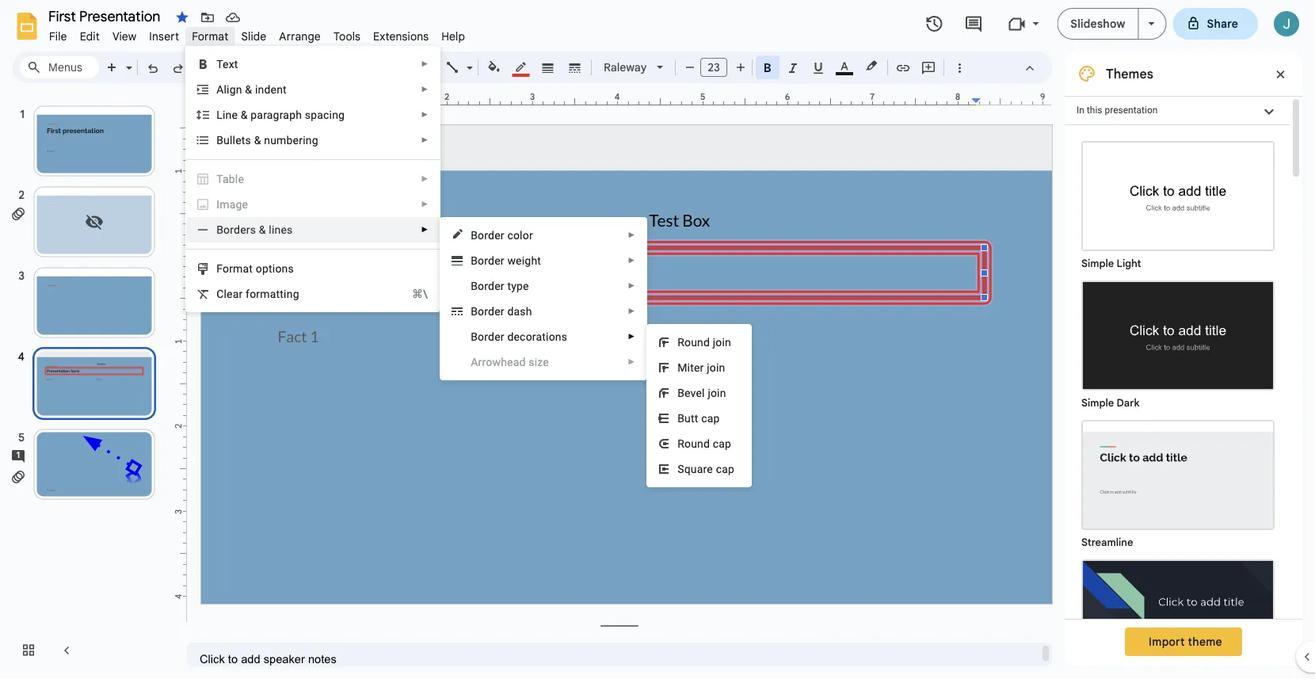 Task type: vqa. For each thing, say whether or not it's contained in the screenshot.
'DRIVE'
no



Task type: locate. For each thing, give the bounding box(es) containing it.
formatting
[[246, 287, 299, 300]]

0 vertical spatial simple
[[1082, 257, 1115, 270]]

Menus field
[[20, 56, 99, 78]]

0 horizontal spatial c
[[508, 229, 514, 242]]

round join r element
[[678, 336, 736, 349]]

simple left "dark"
[[1082, 397, 1115, 409]]

ap
[[719, 437, 732, 450]]

navigation inside themes application
[[0, 90, 174, 679]]

option group
[[1065, 125, 1290, 679]]

themes application
[[0, 0, 1316, 679]]

0 vertical spatial b
[[471, 330, 478, 343]]

b for o
[[471, 330, 478, 343]]

1 border from the top
[[471, 229, 505, 242]]

a lign & indent
[[217, 83, 287, 96]]

format up lear
[[217, 262, 253, 275]]

1 vertical spatial b
[[678, 386, 685, 399]]

table
[[217, 172, 244, 185]]

Simple Dark radio
[[1074, 273, 1283, 412]]

menu item for bor d er dash
[[441, 350, 647, 375]]

► for align & indent a element at the left of page
[[421, 85, 429, 94]]

this
[[1087, 105, 1103, 116]]

Rename text field
[[43, 6, 170, 25]]

r
[[678, 336, 685, 349]]

0 vertical spatial c
[[508, 229, 514, 242]]

simple inside 'option'
[[1082, 257, 1115, 270]]

menu
[[419, 8, 648, 679], [186, 46, 441, 312], [621, 324, 752, 679]]

b
[[471, 330, 478, 343], [678, 386, 685, 399], [678, 412, 685, 425]]

simple dark
[[1082, 397, 1140, 409]]

w
[[508, 254, 516, 267]]

cap
[[702, 412, 720, 425], [716, 463, 735, 476]]

1 vertical spatial c
[[713, 437, 719, 450]]

round c ap
[[678, 437, 732, 450]]

join for r ound join
[[713, 336, 732, 349]]

border color c element
[[471, 229, 538, 242]]

& left lines
[[259, 223, 266, 236]]

slide menu item
[[235, 27, 273, 46]]

in this presentation
[[1077, 105, 1158, 116]]

dash
[[508, 305, 532, 318]]

menu containing r
[[621, 324, 752, 679]]

help
[[442, 29, 465, 43]]

0 vertical spatial menu item
[[186, 192, 440, 217]]

insert
[[149, 29, 179, 43]]

format
[[192, 29, 229, 43], [217, 262, 253, 275]]

text s element
[[217, 57, 243, 71]]

menu containing border
[[419, 8, 648, 679]]

2 vertical spatial border
[[471, 279, 505, 292]]

menu item down decorations
[[441, 350, 647, 375]]

s quare cap
[[678, 463, 735, 476]]

line & paragraph spacing l element
[[217, 108, 350, 121]]

menu bar containing file
[[43, 21, 472, 47]]

t for s
[[242, 134, 245, 147]]

bevel join b element
[[678, 386, 731, 399]]

in
[[1077, 105, 1085, 116]]

iter
[[688, 361, 704, 374]]

left margin image
[[202, 93, 283, 105]]

0 horizontal spatial menu item
[[186, 192, 440, 217]]

b down m
[[678, 386, 685, 399]]

ine
[[223, 108, 238, 121]]

c
[[508, 229, 514, 242], [713, 437, 719, 450]]

new slide with layout image
[[122, 57, 132, 63]]

border up border w eight
[[471, 229, 505, 242]]

0 vertical spatial format
[[192, 29, 229, 43]]

1 horizontal spatial c
[[713, 437, 719, 450]]

border
[[471, 229, 505, 242], [471, 254, 505, 267], [471, 279, 505, 292]]

presentation options image
[[1149, 22, 1155, 25]]

0 horizontal spatial t
[[242, 134, 245, 147]]

themes section
[[1065, 52, 1303, 679]]

quare
[[685, 463, 713, 476]]

age
[[230, 198, 248, 211]]

2 vertical spatial b
[[678, 412, 685, 425]]

simple inside option
[[1082, 397, 1115, 409]]

cap down ap
[[716, 463, 735, 476]]

0 vertical spatial join
[[713, 336, 732, 349]]

Star checkbox
[[171, 6, 193, 29]]

border dash d element
[[471, 305, 537, 318]]

simple
[[1082, 257, 1115, 270], [1082, 397, 1115, 409]]

cap right tt
[[702, 412, 720, 425]]

3 border from the top
[[471, 279, 505, 292]]

menu item containing arrow
[[441, 350, 647, 375]]

align & indent a element
[[217, 83, 292, 96]]

format options
[[217, 262, 294, 275]]

themes
[[1107, 66, 1154, 82]]

extensions
[[373, 29, 429, 43]]

option group containing simple light
[[1065, 125, 1290, 679]]

view
[[112, 29, 137, 43]]

1 vertical spatial format
[[217, 262, 253, 275]]

border up d
[[471, 279, 505, 292]]

border left w
[[471, 254, 505, 267]]

► for borders & lines q element on the left top of page
[[421, 225, 429, 234]]

join for m iter join
[[707, 361, 726, 374]]

0 vertical spatial t
[[242, 134, 245, 147]]

m iter join
[[678, 361, 726, 374]]

1 vertical spatial border
[[471, 254, 505, 267]]

1 vertical spatial join
[[707, 361, 726, 374]]

0 vertical spatial cap
[[702, 412, 720, 425]]

1 vertical spatial menu item
[[441, 350, 647, 375]]

Font size field
[[701, 58, 734, 81]]

share
[[1208, 17, 1239, 31]]

join right evel
[[708, 386, 727, 399]]

menu item containing i
[[186, 192, 440, 217]]

menu containing text
[[186, 46, 441, 312]]

c up w
[[508, 229, 514, 242]]

► for line & paragraph spacing l element
[[421, 110, 429, 119]]

menu item
[[186, 192, 440, 217], [441, 350, 647, 375]]

m
[[678, 361, 688, 374]]

round cap c element
[[678, 437, 737, 450]]

► for image m element
[[421, 200, 429, 209]]

join right iter
[[707, 361, 726, 374]]

simple left light
[[1082, 257, 1115, 270]]

border t ype
[[471, 279, 529, 292]]

Simple Light radio
[[1074, 133, 1283, 679]]

view menu item
[[106, 27, 143, 46]]

borders
[[217, 223, 256, 236]]

2 border from the top
[[471, 254, 505, 267]]

paragraph
[[251, 108, 302, 121]]

slideshow
[[1071, 17, 1126, 31]]

join
[[713, 336, 732, 349], [707, 361, 726, 374], [708, 386, 727, 399]]

lines
[[269, 223, 293, 236]]

bor
[[471, 305, 488, 318]]

i
[[217, 198, 220, 211]]

format up text
[[192, 29, 229, 43]]

light
[[1117, 257, 1142, 270]]

c right round
[[713, 437, 719, 450]]

&
[[245, 83, 252, 96], [241, 108, 248, 121], [254, 134, 261, 147], [259, 223, 266, 236]]

join right 'ound'
[[713, 336, 732, 349]]

tools menu item
[[327, 27, 367, 46]]

►
[[421, 59, 429, 69], [421, 85, 429, 94], [421, 110, 429, 119], [421, 136, 429, 145], [421, 174, 429, 183], [421, 200, 429, 209], [421, 225, 429, 234], [628, 231, 636, 240], [628, 256, 636, 265], [628, 281, 636, 291], [628, 307, 636, 316], [628, 332, 636, 341], [628, 357, 636, 367]]

text
[[217, 57, 238, 71]]

1 simple from the top
[[1082, 257, 1115, 270]]

highlight color image
[[863, 56, 881, 75]]

b left rder
[[471, 330, 478, 343]]

right margin image
[[973, 93, 1053, 105]]

& right s
[[254, 134, 261, 147]]

raleway option
[[604, 56, 648, 78]]

square cap s element
[[678, 463, 740, 476]]

simple light
[[1082, 257, 1142, 270]]

t
[[242, 134, 245, 147], [508, 279, 511, 292]]

dark
[[1117, 397, 1140, 409]]

1 vertical spatial simple
[[1082, 397, 1115, 409]]

b left tt
[[678, 412, 685, 425]]

c for ap
[[713, 437, 719, 450]]

border for border t ype
[[471, 279, 505, 292]]

decorations
[[508, 330, 568, 343]]

2 simple from the top
[[1082, 397, 1115, 409]]

b u tt cap
[[678, 412, 720, 425]]

2 vertical spatial join
[[708, 386, 727, 399]]

tt
[[691, 412, 699, 425]]

0 vertical spatial border
[[471, 229, 505, 242]]

1 horizontal spatial t
[[508, 279, 511, 292]]

1 horizontal spatial menu item
[[441, 350, 647, 375]]

► for bullets & numbering t element
[[421, 136, 429, 145]]

1 vertical spatial t
[[508, 279, 511, 292]]

1 vertical spatial cap
[[716, 463, 735, 476]]

border c olor
[[471, 229, 533, 242]]

menu item up lines
[[186, 192, 440, 217]]

border dash option
[[566, 56, 585, 78]]

menu bar
[[43, 21, 472, 47]]

► inside table menu item
[[421, 174, 429, 183]]

select line image
[[463, 57, 473, 63]]

file menu item
[[43, 27, 73, 46]]

format inside menu item
[[192, 29, 229, 43]]

b for u
[[678, 412, 685, 425]]

s
[[245, 134, 251, 147]]

l
[[217, 108, 223, 121]]

arrowhead size h element
[[471, 355, 554, 369]]

navigation
[[0, 90, 174, 679]]

► for text s element
[[421, 59, 429, 69]]

lign
[[224, 83, 242, 96]]

text color image
[[836, 56, 854, 75]]



Task type: describe. For each thing, give the bounding box(es) containing it.
border w eight
[[471, 254, 541, 267]]

lear
[[224, 287, 243, 300]]

border weight option
[[539, 56, 558, 78]]

table menu item
[[186, 166, 440, 192]]

t for ype
[[508, 279, 511, 292]]

edit
[[80, 29, 100, 43]]

Streamline radio
[[1074, 412, 1283, 552]]

er
[[495, 305, 505, 318]]

streamline
[[1082, 536, 1134, 549]]

evel
[[685, 386, 705, 399]]

help menu item
[[435, 27, 472, 46]]

bulle
[[217, 134, 242, 147]]

► for border color c element
[[628, 231, 636, 240]]

file
[[49, 29, 67, 43]]

► for table 2 element
[[421, 174, 429, 183]]

o
[[478, 330, 485, 343]]

bullets & numbering t element
[[217, 134, 323, 147]]

border for border c olor
[[471, 229, 505, 242]]

► for border dash d "element"
[[628, 307, 636, 316]]

& right lign
[[245, 83, 252, 96]]

format menu item
[[186, 27, 235, 46]]

r ound join
[[678, 336, 732, 349]]

arrange
[[279, 29, 321, 43]]

s
[[678, 463, 685, 476]]

extensions menu item
[[367, 27, 435, 46]]

simple for simple dark
[[1082, 397, 1115, 409]]

m
[[220, 198, 230, 211]]

border for border w eight
[[471, 254, 505, 267]]

size
[[529, 355, 549, 369]]

round
[[678, 437, 710, 450]]

import
[[1149, 635, 1186, 649]]

l ine & paragraph spacing
[[217, 108, 345, 121]]

presentation
[[1105, 105, 1158, 116]]

u
[[685, 412, 691, 425]]

miter join m element
[[678, 361, 730, 374]]

format options \ element
[[217, 262, 299, 275]]

i m age
[[217, 198, 248, 211]]

share button
[[1174, 8, 1259, 40]]

focus image
[[1084, 561, 1274, 668]]

menu bar banner
[[0, 0, 1316, 679]]

borders & lines
[[217, 223, 293, 236]]

b evel join
[[678, 386, 727, 399]]

join for b evel join
[[708, 386, 727, 399]]

olor
[[514, 229, 533, 242]]

format for format options
[[217, 262, 253, 275]]

c for olor
[[508, 229, 514, 242]]

b for evel
[[678, 386, 685, 399]]

butt cap u element
[[678, 412, 725, 425]]

& right ine
[[241, 108, 248, 121]]

bor d er dash
[[471, 305, 532, 318]]

slide
[[241, 29, 267, 43]]

⌘\
[[412, 287, 428, 300]]

numbering
[[264, 134, 318, 147]]

c lear formatting
[[217, 287, 299, 300]]

a
[[217, 83, 224, 96]]

Font size text field
[[701, 58, 727, 77]]

import theme button
[[1126, 628, 1243, 656]]

simple for simple light
[[1082, 257, 1115, 270]]

border type t element
[[471, 279, 534, 292]]

eight
[[516, 254, 541, 267]]

raleway
[[604, 60, 647, 74]]

arrow h ead size
[[471, 355, 549, 369]]

option group inside themes section
[[1065, 125, 1290, 679]]

import theme
[[1149, 635, 1223, 649]]

b o rder decorations
[[471, 330, 568, 343]]

borders & lines q element
[[217, 223, 298, 236]]

arrange menu item
[[273, 27, 327, 46]]

tools
[[334, 29, 361, 43]]

ype
[[511, 279, 529, 292]]

bulle t s & numbering
[[217, 134, 318, 147]]

image m element
[[217, 198, 253, 211]]

c
[[217, 287, 224, 300]]

clear formatting c element
[[217, 287, 304, 300]]

arrow
[[471, 355, 501, 369]]

ound
[[685, 336, 710, 349]]

fill color: transparent image
[[485, 56, 504, 77]]

theme
[[1189, 635, 1223, 649]]

in this presentation tab
[[1065, 96, 1290, 125]]

main toolbar
[[98, 55, 973, 81]]

table 2 element
[[217, 172, 249, 185]]

spacing
[[305, 108, 345, 121]]

menu item for bulle t s & numbering
[[186, 192, 440, 217]]

rder
[[485, 330, 505, 343]]

edit menu item
[[73, 27, 106, 46]]

d
[[488, 305, 495, 318]]

format for format
[[192, 29, 229, 43]]

border weight w element
[[471, 254, 546, 267]]

► for border weight w element
[[628, 256, 636, 265]]

h
[[501, 355, 507, 369]]

slideshow button
[[1058, 8, 1139, 40]]

Focus radio
[[1074, 552, 1283, 679]]

indent
[[255, 83, 287, 96]]

border decorations o element
[[471, 330, 572, 343]]

⌘backslash element
[[393, 286, 428, 302]]

ead
[[507, 355, 526, 369]]

insert menu item
[[143, 27, 186, 46]]

border color: red image
[[512, 56, 531, 77]]

menu bar inside menu bar banner
[[43, 21, 472, 47]]

options
[[256, 262, 294, 275]]



